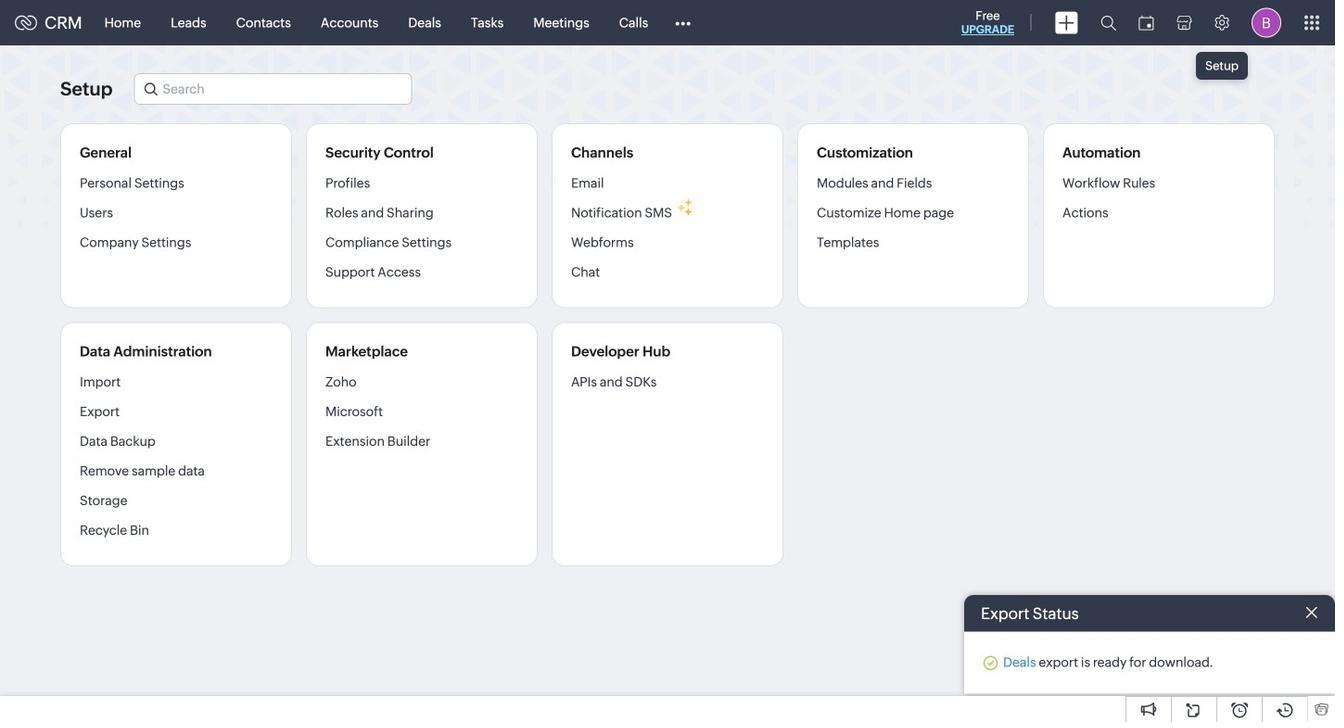 Task type: locate. For each thing, give the bounding box(es) containing it.
search element
[[1089, 0, 1127, 45]]

Search text field
[[135, 74, 411, 104]]

None field
[[134, 73, 412, 105]]

create menu element
[[1044, 0, 1089, 45]]



Task type: vqa. For each thing, say whether or not it's contained in the screenshot.
SIZE FIELD
no



Task type: describe. For each thing, give the bounding box(es) containing it.
profile image
[[1252, 8, 1281, 38]]

profile element
[[1241, 0, 1292, 45]]

calendar image
[[1139, 15, 1154, 30]]

Other Modules field
[[663, 8, 703, 38]]

search image
[[1101, 15, 1116, 31]]

create menu image
[[1055, 12, 1078, 34]]

logo image
[[15, 15, 37, 30]]



